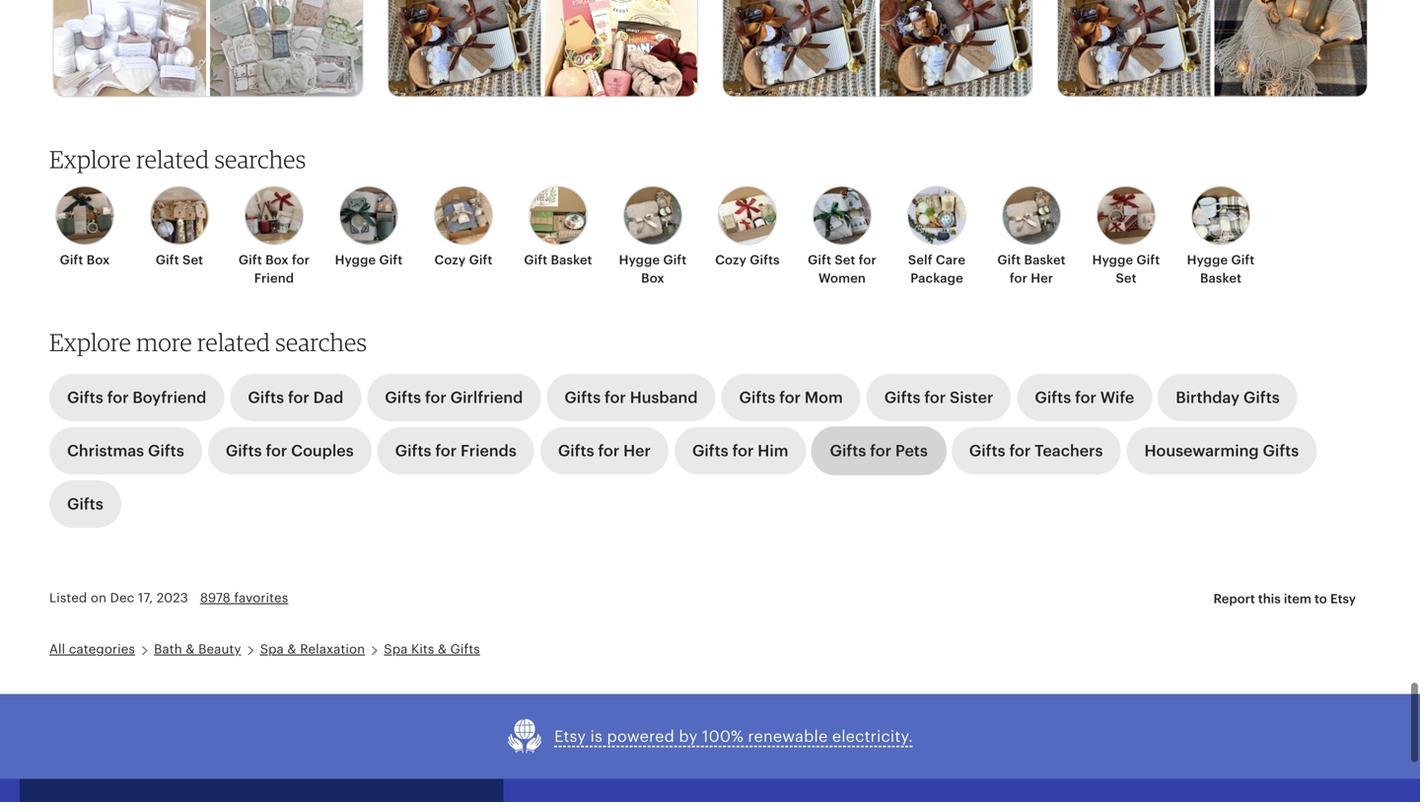 Task type: vqa. For each thing, say whether or not it's contained in the screenshot.
Rvmetalshop associated with 5 Out Of 5 Stars image corresponding to California State Ornament with tiny heart over Los Angeles Christmas Ornament Sustainable Gift Holiday Gift Housewarming Gift Stocking IMAGE
no



Task type: locate. For each thing, give the bounding box(es) containing it.
spa for spa kits & gifts
[[384, 642, 408, 657]]

1 vertical spatial related
[[197, 328, 270, 357]]

boyfriend
[[133, 389, 206, 406]]

2 horizontal spatial box
[[641, 271, 665, 285]]

5 gift from the left
[[469, 253, 493, 267]]

for left wife on the right
[[1075, 389, 1097, 406]]

housewarming gifts link
[[1127, 427, 1317, 474]]

gifts for wife link
[[1017, 374, 1152, 421]]

gifts inside gifts for dad link
[[248, 389, 284, 406]]

housewarming
[[1145, 442, 1259, 460]]

gift inside hygge gift set
[[1137, 253, 1160, 267]]

2 explore from the top
[[49, 328, 131, 357]]

for left teachers
[[1010, 442, 1031, 460]]

for inside "link"
[[1075, 389, 1097, 406]]

for left him
[[733, 442, 754, 460]]

searches up the gift box for friend link
[[215, 145, 306, 174]]

gifts inside gifts for couples link
[[226, 442, 262, 460]]

gifts right kits
[[451, 642, 480, 657]]

1 horizontal spatial set
[[835, 253, 856, 267]]

gifts inside gifts for pets link
[[830, 442, 866, 460]]

2 horizontal spatial fall gift box, warm gift, thankful for you, hygge gift basket, birthday gift idea, gift box for women, care package, thank you gift, fll image
[[1058, 0, 1211, 100]]

basket for gift basket for her
[[1024, 253, 1066, 267]]

gift basket for her
[[998, 253, 1066, 285]]

1 hygge from the left
[[335, 253, 376, 267]]

gifts for girlfriend
[[385, 389, 523, 406]]

for left girlfriend
[[425, 389, 447, 406]]

hygge inside hygge gift box
[[619, 253, 660, 267]]

2 & from the left
[[287, 642, 297, 657]]

& right bath
[[186, 642, 195, 657]]

& right kits
[[438, 642, 447, 657]]

gifts inside gifts for her link
[[558, 442, 594, 460]]

cozy right hygge gift
[[435, 253, 466, 267]]

gifts left gift set for women
[[750, 253, 780, 267]]

for for gifts for girlfriend
[[425, 389, 447, 406]]

1 horizontal spatial fall gift box, warm gift, thankful for you, hygge gift basket, birthday gift idea, gift box for women, care package, thank you gift, fll image
[[723, 0, 876, 100]]

hygge inside hygge gift basket
[[1187, 253, 1228, 267]]

0 horizontal spatial basket
[[551, 253, 593, 267]]

bath & beauty
[[154, 642, 241, 657]]

self care package link
[[896, 186, 979, 287]]

teen birthday / happy birthday / tween birthday gift /  birthday gift box /  wishingstarcompany image
[[545, 0, 697, 100]]

gifts for husband
[[565, 389, 698, 406]]

0 horizontal spatial etsy
[[554, 727, 586, 745]]

spa & relaxation spa gift box for women, birthday pamper hamper gift set for her, bridesmaid self care package, bride to be,hygge cosy gifts image
[[210, 0, 362, 100]]

gifts down the gifts for husband link
[[558, 442, 594, 460]]

electricity.
[[832, 727, 913, 745]]

set left gift box for friend
[[183, 253, 203, 267]]

gifts inside "gifts for boyfriend" link
[[67, 389, 103, 406]]

gifts for gifts for him
[[692, 442, 729, 460]]

listed
[[49, 590, 87, 605]]

8978
[[200, 590, 231, 605]]

gifts up gifts for her link
[[565, 389, 601, 406]]

0 vertical spatial her
[[1031, 271, 1054, 285]]

hygge right gift basket for her
[[1093, 253, 1134, 267]]

report
[[1214, 591, 1256, 606]]

all categories link
[[49, 642, 135, 657]]

fall gift box, warm gift, thankful for you, hygge gift basket, birthday gift idea, gift box for women, care package, thank you gift, fll image
[[388, 0, 541, 100], [723, 0, 876, 100], [1058, 0, 1211, 100]]

explore up gift box link
[[49, 145, 131, 174]]

for inside 'link'
[[780, 389, 801, 406]]

11 gift from the left
[[1232, 253, 1255, 267]]

0 horizontal spatial box
[[87, 253, 110, 267]]

etsy left is
[[554, 727, 586, 745]]

2 fall gift box, warm gift, thankful for you, hygge gift basket, birthday gift idea, gift box for women, care package, thank you gift, fll image from the left
[[723, 0, 876, 100]]

cozy gifts link
[[706, 186, 789, 269]]

0 vertical spatial etsy
[[1331, 591, 1356, 606]]

gifts for girlfriend link
[[367, 374, 541, 421]]

for left 'mom'
[[780, 389, 801, 406]]

for left dad
[[288, 389, 310, 406]]

6 gift from the left
[[524, 253, 548, 267]]

gifts inside cozy gifts link
[[750, 253, 780, 267]]

for for gifts for friends
[[435, 442, 457, 460]]

hygge for hygge gift set
[[1093, 253, 1134, 267]]

relaxation
[[300, 642, 365, 657]]

spa left kits
[[384, 642, 408, 657]]

etsy right to
[[1331, 591, 1356, 606]]

for
[[292, 253, 310, 267], [859, 253, 877, 267], [1010, 271, 1028, 285], [107, 389, 129, 406], [288, 389, 310, 406], [425, 389, 447, 406], [605, 389, 626, 406], [780, 389, 801, 406], [925, 389, 946, 406], [1075, 389, 1097, 406], [266, 442, 287, 460], [435, 442, 457, 460], [598, 442, 620, 460], [733, 442, 754, 460], [870, 442, 892, 460], [1010, 442, 1031, 460]]

etsy is powered by 100% renewable electricity. button
[[507, 718, 913, 755]]

0 vertical spatial explore
[[49, 145, 131, 174]]

1 cozy from the left
[[435, 253, 466, 267]]

explore
[[49, 145, 131, 174], [49, 328, 131, 357]]

etsy
[[1331, 591, 1356, 606], [554, 727, 586, 745]]

gifts for husband link
[[547, 374, 716, 421]]

gifts inside housewarming gifts link
[[1263, 442, 1299, 460]]

set up women
[[835, 253, 856, 267]]

gifts down "gifts for dad"
[[226, 442, 262, 460]]

gifts for friends
[[395, 442, 517, 460]]

hygge
[[335, 253, 376, 267], [619, 253, 660, 267], [1093, 253, 1134, 267], [1187, 253, 1228, 267]]

gift set for women link
[[801, 186, 884, 287]]

hygge inside hygge gift set
[[1093, 253, 1134, 267]]

searches up dad
[[275, 328, 367, 357]]

gifts up gifts for couples
[[248, 389, 284, 406]]

0 horizontal spatial fall gift box, warm gift, thankful for you, hygge gift basket, birthday gift idea, gift box for women, care package, thank you gift, fll image
[[388, 0, 541, 100]]

for for gifts for mom
[[780, 389, 801, 406]]

gifts inside gifts for girlfriend link
[[385, 389, 421, 406]]

her
[[1031, 271, 1054, 285], [624, 442, 651, 460]]

related
[[136, 145, 209, 174], [197, 328, 270, 357]]

gifts inside gifts for wife "link"
[[1035, 389, 1072, 406]]

1 horizontal spatial basket
[[1024, 253, 1066, 267]]

10 gift from the left
[[1137, 253, 1160, 267]]

categories
[[69, 642, 135, 657]]

for for gifts for husband
[[605, 389, 626, 406]]

1 horizontal spatial cozy
[[715, 253, 747, 267]]

for for gifts for him
[[733, 442, 754, 460]]

hygge right gift box for friend
[[335, 253, 376, 267]]

etsy is powered by 100% renewable electricity.
[[554, 727, 913, 745]]

friends
[[461, 442, 517, 460]]

kits
[[411, 642, 434, 657]]

gifts inside gifts link
[[67, 495, 103, 513]]

for left sister
[[925, 389, 946, 406]]

2 horizontal spatial &
[[438, 642, 447, 657]]

gifts inside gifts for him link
[[692, 442, 729, 460]]

cozy right hygge gift box
[[715, 253, 747, 267]]

build your own gift box- hug in a box- self care gift box- spa gift box- pamper gift box-christmas gift- pamper basket- sympathy gift box image
[[54, 0, 206, 100]]

basket right hygge gift set
[[1200, 271, 1242, 285]]

basket for gift basket
[[551, 253, 593, 267]]

gift set link
[[138, 186, 221, 269]]

gifts for her
[[558, 442, 651, 460]]

searches
[[215, 145, 306, 174], [275, 328, 367, 357]]

1 fall gift box, warm gift, thankful for you, hygge gift basket, birthday gift idea, gift box for women, care package, thank you gift, fll image from the left
[[388, 0, 541, 100]]

2 gift from the left
[[156, 253, 179, 267]]

0 vertical spatial related
[[136, 145, 209, 174]]

set inside gift set for women
[[835, 253, 856, 267]]

for up women
[[859, 253, 877, 267]]

for left boyfriend
[[107, 389, 129, 406]]

100%
[[702, 727, 744, 745]]

gifts down the birthday gifts
[[1263, 442, 1299, 460]]

3 hygge from the left
[[1093, 253, 1134, 267]]

gifts left him
[[692, 442, 729, 460]]

sending a hug gift box, fall gift box, hygge gift, birthday gift, self care gift basket, thank you gift box, care package, cheer up, fll image
[[880, 0, 1032, 100]]

for down the gifts for husband link
[[598, 442, 620, 460]]

gifts for couples
[[226, 442, 354, 460]]

gifts for sister link
[[867, 374, 1012, 421]]

gifts inside the gifts for husband link
[[565, 389, 601, 406]]

gifts up teachers
[[1035, 389, 1072, 406]]

2 hygge from the left
[[619, 253, 660, 267]]

4 gift from the left
[[379, 253, 403, 267]]

gifts down boyfriend
[[148, 442, 184, 460]]

gifts for boyfriend
[[67, 389, 206, 406]]

gifts down the christmas
[[67, 495, 103, 513]]

spa kits & gifts link
[[384, 642, 480, 657]]

gifts for gifts for her
[[558, 442, 594, 460]]

basket inside gift basket for her
[[1024, 253, 1066, 267]]

hygge gift box link
[[612, 186, 694, 287]]

gifts for gifts for friends
[[395, 442, 432, 460]]

gifts for gifts for mom
[[739, 389, 776, 406]]

more
[[136, 328, 192, 357]]

for left couples
[[266, 442, 287, 460]]

gifts for wife
[[1035, 389, 1135, 406]]

8 gift from the left
[[808, 253, 832, 267]]

0 horizontal spatial set
[[183, 253, 203, 267]]

gifts right dad
[[385, 389, 421, 406]]

birthday gifts link
[[1158, 374, 1298, 421]]

gift inside hygge gift basket
[[1232, 253, 1255, 267]]

1 horizontal spatial her
[[1031, 271, 1054, 285]]

basket
[[551, 253, 593, 267], [1024, 253, 1066, 267], [1200, 271, 1242, 285]]

1 horizontal spatial box
[[265, 253, 289, 267]]

hygge gift basket link
[[1180, 186, 1263, 287]]

related right more
[[197, 328, 270, 357]]

2 spa from the left
[[384, 642, 408, 657]]

fall gift box, warm gift, thankful for you, hygge gift basket, birthday gift idea, gift box for women, care package, thank you gift, fll image for hygge gift box for your loved one, gift set for him, birthday box for her, dads, brothers, husband gift, cozy holiday gifts, miss you (blk) image
[[1058, 0, 1211, 100]]

set left hygge gift basket
[[1116, 271, 1137, 285]]

spa right beauty
[[260, 642, 284, 657]]

basket left hygge gift set
[[1024, 253, 1066, 267]]

gifts inside gifts for friends link
[[395, 442, 432, 460]]

teachers
[[1035, 442, 1103, 460]]

her down the gifts for husband link
[[624, 442, 651, 460]]

hygge gift set
[[1093, 253, 1160, 285]]

related up gift set link
[[136, 145, 209, 174]]

report this item to etsy
[[1214, 591, 1356, 606]]

for left the friends
[[435, 442, 457, 460]]

basket inside gift basket link
[[551, 253, 593, 267]]

gifts inside gifts for teachers link
[[970, 442, 1006, 460]]

dad
[[313, 389, 344, 406]]

for for gifts for boyfriend
[[107, 389, 129, 406]]

spa & relaxation link
[[260, 642, 365, 657]]

& left relaxation
[[287, 642, 297, 657]]

gifts inside gifts for sister link
[[885, 389, 921, 406]]

1 explore from the top
[[49, 145, 131, 174]]

gifts up him
[[739, 389, 776, 406]]

1 horizontal spatial spa
[[384, 642, 408, 657]]

related inside region
[[136, 145, 209, 174]]

1 spa from the left
[[260, 642, 284, 657]]

spa & relaxation
[[260, 642, 365, 657]]

cozy gift
[[435, 253, 493, 267]]

17,
[[138, 590, 153, 605]]

self care package
[[908, 253, 966, 285]]

box inside hygge gift box
[[641, 271, 665, 285]]

9 gift from the left
[[998, 253, 1021, 267]]

box inside gift box for friend
[[265, 253, 289, 267]]

hygge right gift basket
[[619, 253, 660, 267]]

gift basket link
[[517, 186, 600, 269]]

4 hygge from the left
[[1187, 253, 1228, 267]]

for left husband at the left
[[605, 389, 626, 406]]

for up friend
[[292, 253, 310, 267]]

basket left hygge gift box
[[551, 253, 593, 267]]

0 vertical spatial searches
[[215, 145, 306, 174]]

for for gifts for couples
[[266, 442, 287, 460]]

gifts down sister
[[970, 442, 1006, 460]]

explore up gifts for boyfriend
[[49, 328, 131, 357]]

for right the package
[[1010, 271, 1028, 285]]

1 vertical spatial searches
[[275, 328, 367, 357]]

girlfriend
[[450, 389, 523, 406]]

1 horizontal spatial &
[[287, 642, 297, 657]]

gifts inside the gifts for mom 'link'
[[739, 389, 776, 406]]

for for gifts for wife
[[1075, 389, 1097, 406]]

hygge right hygge gift set
[[1187, 253, 1228, 267]]

gifts
[[750, 253, 780, 267], [67, 389, 103, 406], [248, 389, 284, 406], [385, 389, 421, 406], [565, 389, 601, 406], [739, 389, 776, 406], [885, 389, 921, 406], [1035, 389, 1072, 406], [1244, 389, 1280, 406], [148, 442, 184, 460], [226, 442, 262, 460], [395, 442, 432, 460], [558, 442, 594, 460], [692, 442, 729, 460], [830, 442, 866, 460], [970, 442, 1006, 460], [1263, 442, 1299, 460], [67, 495, 103, 513], [451, 642, 480, 657]]

gifts up "pets"
[[885, 389, 921, 406]]

gifts for him link
[[675, 427, 806, 474]]

7 gift from the left
[[663, 253, 687, 267]]

explore inside region
[[49, 145, 131, 174]]

0 horizontal spatial cozy
[[435, 253, 466, 267]]

0 horizontal spatial spa
[[260, 642, 284, 657]]

hygge for hygge gift basket
[[1187, 253, 1228, 267]]

& for beauty
[[186, 642, 195, 657]]

gifts for teachers
[[970, 442, 1103, 460]]

gifts for gifts for husband
[[565, 389, 601, 406]]

2 cozy from the left
[[715, 253, 747, 267]]

gifts up the christmas
[[67, 389, 103, 406]]

3 fall gift box, warm gift, thankful for you, hygge gift basket, birthday gift idea, gift box for women, care package, thank you gift, fll image from the left
[[1058, 0, 1211, 100]]

gifts right the birthday
[[1244, 389, 1280, 406]]

set for gift set
[[183, 253, 203, 267]]

bath
[[154, 642, 182, 657]]

for left "pets"
[[870, 442, 892, 460]]

box for gift box for friend
[[265, 253, 289, 267]]

0 horizontal spatial &
[[186, 642, 195, 657]]

gifts for friends link
[[377, 427, 534, 474]]

spa
[[260, 642, 284, 657], [384, 642, 408, 657]]

beauty
[[198, 642, 241, 657]]

3 gift from the left
[[239, 253, 262, 267]]

husband
[[630, 389, 698, 406]]

footer element
[[504, 779, 1401, 802]]

2 horizontal spatial set
[[1116, 271, 1137, 285]]

1 vertical spatial explore
[[49, 328, 131, 357]]

gifts down 'mom'
[[830, 442, 866, 460]]

gifts down gifts for girlfriend link
[[395, 442, 432, 460]]

her left hygge gift set
[[1031, 271, 1054, 285]]

spa for spa & relaxation
[[260, 642, 284, 657]]

for inside gift basket for her
[[1010, 271, 1028, 285]]

0 horizontal spatial her
[[624, 442, 651, 460]]

2 horizontal spatial basket
[[1200, 271, 1242, 285]]

self
[[908, 253, 933, 267]]

1 & from the left
[[186, 642, 195, 657]]



Task type: describe. For each thing, give the bounding box(es) containing it.
him
[[758, 442, 789, 460]]

hygge for hygge gift
[[335, 253, 376, 267]]

gift box
[[60, 253, 110, 267]]

spa kits & gifts
[[384, 642, 480, 657]]

item
[[1284, 591, 1312, 606]]

gift inside gift box for friend
[[239, 253, 262, 267]]

gifts for gifts for girlfriend
[[385, 389, 421, 406]]

housewarming gifts
[[1145, 442, 1299, 460]]

her inside gift basket for her
[[1031, 271, 1054, 285]]

gift inside hygge gift box
[[663, 253, 687, 267]]

cozy for cozy gifts
[[715, 253, 747, 267]]

box for gift box
[[87, 253, 110, 267]]

3 & from the left
[[438, 642, 447, 657]]

gifts for gifts for dad
[[248, 389, 284, 406]]

favorites
[[234, 590, 288, 605]]

set for gift set for women
[[835, 253, 856, 267]]

powered
[[607, 727, 675, 745]]

hygge gift link
[[328, 186, 410, 269]]

explore related searches
[[49, 145, 306, 174]]

dec
[[110, 590, 135, 605]]

gifts for gifts for wife
[[1035, 389, 1072, 406]]

gift set for women
[[808, 253, 877, 285]]

gifts for gifts for teachers
[[970, 442, 1006, 460]]

gifts for mom
[[739, 389, 843, 406]]

gifts for gifts link on the left bottom of the page
[[67, 495, 103, 513]]

gifts for him
[[692, 442, 789, 460]]

pets
[[896, 442, 928, 460]]

explore for explore more related searches
[[49, 328, 131, 357]]

gifts for dad
[[248, 389, 344, 406]]

explore related searches region
[[37, 145, 1383, 323]]

listed on dec 17, 2023
[[49, 590, 188, 605]]

by
[[679, 727, 698, 745]]

couples
[[291, 442, 354, 460]]

gifts inside christmas gifts link
[[148, 442, 184, 460]]

cozy for cozy gift
[[435, 253, 466, 267]]

gift box for friend link
[[233, 186, 316, 287]]

gifts for pets
[[830, 442, 928, 460]]

2023
[[157, 590, 188, 605]]

gifts for couples link
[[208, 427, 372, 474]]

gifts for gifts for couples
[[226, 442, 262, 460]]

set inside hygge gift set
[[1116, 271, 1137, 285]]

gifts for mom link
[[722, 374, 861, 421]]

mom
[[805, 389, 843, 406]]

all categories
[[49, 642, 135, 657]]

hygge gift box for your loved one, gift set for him, birthday box for her, dads, brothers, husband gift, cozy holiday gifts, miss you (blk) image
[[1215, 0, 1367, 100]]

wife
[[1101, 389, 1135, 406]]

gift inside gift basket for her
[[998, 253, 1021, 267]]

on
[[91, 590, 107, 605]]

gifts for dad link
[[230, 374, 361, 421]]

fall gift box, warm gift, thankful for you, hygge gift basket, birthday gift idea, gift box for women, care package, thank you gift, fll image for "sending a hug gift box, fall gift box, hygge gift, birthday gift, self care gift basket, thank you gift box, care package, cheer up, fll" image
[[723, 0, 876, 100]]

gifts for gifts for sister
[[885, 389, 921, 406]]

for for gifts for dad
[[288, 389, 310, 406]]

hygge for hygge gift box
[[619, 253, 660, 267]]

gifts for gifts for pets
[[830, 442, 866, 460]]

gift set
[[156, 253, 203, 267]]

cozy gift link
[[422, 186, 505, 269]]

care
[[936, 253, 966, 267]]

1 horizontal spatial etsy
[[1331, 591, 1356, 606]]

gifts link
[[49, 480, 121, 528]]

for for gifts for teachers
[[1010, 442, 1031, 460]]

for for gifts for pets
[[870, 442, 892, 460]]

hygge gift
[[335, 253, 403, 267]]

birthday
[[1176, 389, 1240, 406]]

report this item to etsy button
[[1199, 581, 1371, 617]]

hygge gift box
[[619, 253, 687, 285]]

women
[[819, 271, 866, 285]]

& for relaxation
[[287, 642, 297, 657]]

renewable
[[748, 727, 828, 745]]

all
[[49, 642, 65, 657]]

to
[[1315, 591, 1328, 606]]

gifts for pets link
[[812, 427, 946, 474]]

cozy gifts
[[715, 253, 780, 267]]

gift basket
[[524, 253, 593, 267]]

for for gifts for sister
[[925, 389, 946, 406]]

8978 favorites link
[[200, 590, 288, 605]]

friend
[[254, 271, 294, 285]]

gift basket for her link
[[990, 186, 1073, 287]]

hygge gift basket
[[1187, 253, 1255, 285]]

basket inside hygge gift basket
[[1200, 271, 1242, 285]]

bath & beauty link
[[154, 642, 241, 657]]

hygge gift set link
[[1085, 186, 1168, 287]]

gifts for gifts for boyfriend
[[67, 389, 103, 406]]

1 gift from the left
[[60, 253, 83, 267]]

explore for explore related searches
[[49, 145, 131, 174]]

for for gifts for her
[[598, 442, 620, 460]]

birthday gifts
[[1176, 389, 1280, 406]]

gift box for friend
[[239, 253, 310, 285]]

for inside gift set for women
[[859, 253, 877, 267]]

1 vertical spatial her
[[624, 442, 651, 460]]

searches inside explore related searches region
[[215, 145, 306, 174]]

gifts inside birthday gifts link
[[1244, 389, 1280, 406]]

christmas
[[67, 442, 144, 460]]

fall gift box, warm gift, thankful for you, hygge gift basket, birthday gift idea, gift box for women, care package, thank you gift, fll image for teen birthday / happy birthday / tween birthday gift /  birthday gift box /  wishingstarcompany image
[[388, 0, 541, 100]]

gifts for teachers link
[[952, 427, 1121, 474]]

for inside gift box for friend
[[292, 253, 310, 267]]

explore more related searches
[[49, 328, 367, 357]]

is
[[591, 727, 603, 745]]

gift box link
[[43, 186, 126, 269]]

christmas gifts link
[[49, 427, 202, 474]]

gifts for her link
[[540, 427, 669, 474]]

this
[[1259, 591, 1281, 606]]

gifts for sister
[[885, 389, 994, 406]]

sister
[[950, 389, 994, 406]]

1 vertical spatial etsy
[[554, 727, 586, 745]]

gift inside gift set for women
[[808, 253, 832, 267]]



